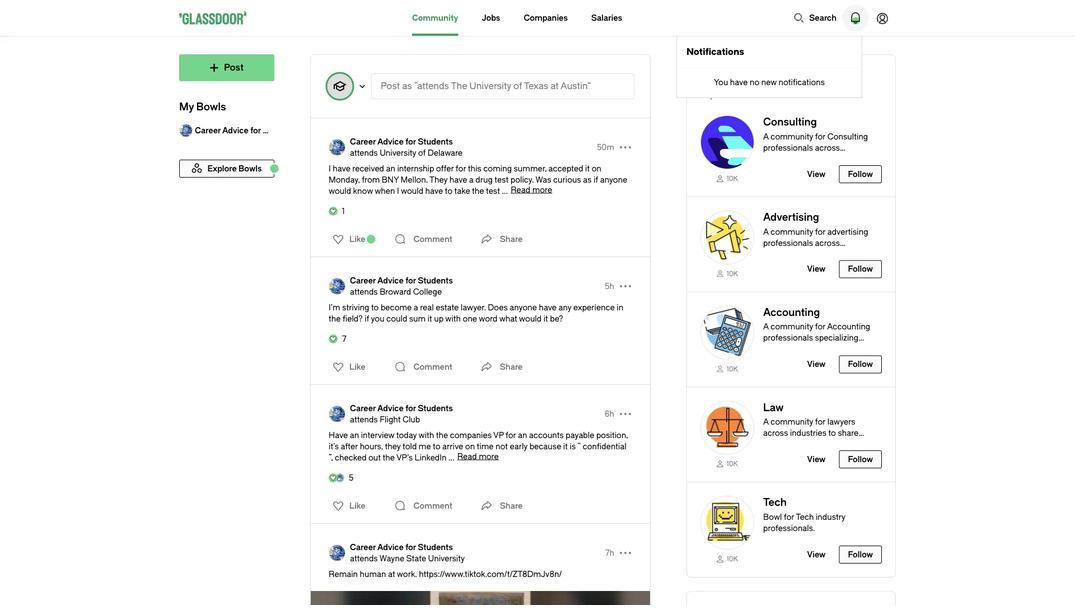 Task type: locate. For each thing, give the bounding box(es) containing it.
1 horizontal spatial with
[[446, 314, 461, 323]]

0 vertical spatial companies
[[764, 154, 805, 164]]

career advice for students link up state
[[350, 542, 465, 553]]

salaries link
[[592, 0, 623, 36]]

on
[[592, 164, 602, 173], [466, 442, 475, 451]]

0 vertical spatial a
[[764, 132, 769, 141]]

have up 'monday,'
[[333, 164, 351, 173]]

advice down my bowls
[[223, 126, 249, 135]]

1 horizontal spatial on
[[592, 164, 602, 173]]

1 image for bowl image from the top
[[701, 115, 755, 169]]

explore all bowls
[[701, 91, 767, 100]]

1 image for post author image from the top
[[329, 139, 346, 156]]

companies
[[764, 154, 805, 164], [764, 250, 805, 259], [450, 431, 492, 440]]

read more button down time
[[458, 452, 499, 461]]

5 10k from the top
[[727, 555, 739, 563]]

career advice for students link for career advice for students attends university of delaware
[[350, 136, 463, 147]]

and
[[811, 440, 825, 449]]

read down policy.
[[511, 185, 531, 194]]

0 vertical spatial of
[[514, 81, 522, 91]]

0 horizontal spatial more
[[479, 452, 499, 461]]

0 vertical spatial comment
[[414, 235, 453, 244]]

like down know
[[350, 235, 366, 244]]

for
[[754, 68, 772, 84], [251, 126, 261, 135], [816, 132, 826, 141], [406, 137, 416, 146], [456, 164, 466, 173], [816, 227, 826, 236], [406, 276, 416, 285], [406, 404, 416, 413], [816, 417, 826, 427], [506, 431, 516, 440], [784, 512, 795, 522], [406, 543, 416, 552]]

0 vertical spatial test
[[495, 175, 509, 184]]

2 like button from the top
[[326, 358, 369, 376]]

interview
[[361, 431, 395, 440]]

0 horizontal spatial of
[[419, 148, 426, 157]]

an up after
[[350, 431, 359, 440]]

career advice for students link up internship
[[350, 136, 463, 147]]

companies for advertising
[[764, 250, 805, 259]]

more
[[533, 185, 553, 194], [479, 452, 499, 461]]

4 10k link from the top
[[701, 459, 755, 468]]

0 horizontal spatial university
[[380, 148, 417, 157]]

community inside law a community for lawyers across industries to share experiences and compare notes
[[771, 417, 814, 427]]

1 vertical spatial comment
[[414, 362, 453, 372]]

3 image for post author image from the top
[[329, 406, 346, 423]]

1 vertical spatial you
[[371, 314, 385, 323]]

1 vertical spatial community
[[771, 227, 814, 236]]

across inside law a community for lawyers across industries to share experiences and compare notes
[[764, 429, 789, 438]]

career advice for students link up "club"
[[350, 403, 453, 414]]

1 vertical spatial of
[[419, 148, 426, 157]]

if right field? in the bottom left of the page
[[365, 314, 369, 323]]

career for career advice for students
[[195, 126, 221, 135]]

university up remain human at work.  https://www.tiktok.com/t/zt8dmjv8n/
[[428, 554, 465, 563]]

as right the post
[[402, 81, 412, 91]]

1 vertical spatial university
[[380, 148, 417, 157]]

share
[[839, 429, 859, 438]]

... down coming
[[502, 186, 508, 196]]

advice inside career advice for students attends flight club
[[378, 404, 404, 413]]

career
[[195, 126, 221, 135], [350, 137, 376, 146], [350, 276, 376, 285], [350, 404, 376, 413], [350, 543, 376, 552]]

it inside have an interview today with the companies vp for an accounts payable position, it's after hours, they told me to arrive on time not early because it is " confidential ", checked out the vp's linkedin ...
[[564, 442, 568, 451]]

1 vertical spatial read more button
[[458, 452, 499, 461]]

anyone down 50m link
[[601, 175, 628, 184]]

an up bny
[[386, 164, 396, 173]]

career for career advice for students attends university of delaware
[[350, 137, 376, 146]]

career for career advice for students attends wayne state university
[[350, 543, 376, 552]]

1 comment from the top
[[414, 235, 453, 244]]

lawyer.
[[461, 303, 486, 312]]

1 vertical spatial more
[[479, 452, 499, 461]]

if inside "i'm striving to become a real estate lawyer. does anyone have any experience in the field? if you could sum it up with one word what would it be?"
[[365, 314, 369, 323]]

with up me
[[419, 431, 434, 440]]

attends up striving
[[350, 287, 378, 296]]

"
[[578, 442, 581, 451]]

bowls right my
[[196, 101, 226, 113]]

attends
[[350, 148, 378, 157], [350, 287, 378, 296], [350, 415, 378, 424], [350, 554, 378, 563]]

0 vertical spatial like
[[350, 235, 366, 244]]

3 10k link from the top
[[701, 364, 755, 373]]

accounting
[[764, 307, 821, 318]]

10k link for tech
[[701, 554, 755, 564]]

would down mellon.
[[401, 186, 424, 196]]

with down the estate
[[446, 314, 461, 323]]

at right texas
[[551, 81, 559, 91]]

a inside law a community for lawyers across industries to share experiences and compare notes
[[764, 417, 769, 427]]

0 horizontal spatial at
[[388, 570, 395, 579]]

3 comment from the top
[[414, 501, 453, 511]]

2 professionals from the top
[[764, 238, 814, 248]]

2 image for bowl image from the top
[[701, 211, 755, 264]]

10k for tech
[[727, 555, 739, 563]]

it right accepted
[[586, 164, 590, 173]]

community
[[771, 132, 814, 141], [771, 227, 814, 236], [771, 417, 814, 427]]

coming
[[484, 164, 512, 173]]

1 vertical spatial share
[[500, 362, 523, 372]]

across inside advertising a community for advertising professionals across companies
[[816, 238, 841, 248]]

3 like button from the top
[[326, 497, 369, 515]]

1 horizontal spatial bowls
[[744, 91, 767, 100]]

after
[[341, 442, 358, 451]]

0 horizontal spatial ...
[[449, 453, 455, 462]]

accounts
[[529, 431, 564, 440]]

consulting a community for consulting professionals across companies
[[764, 116, 869, 164]]

1 horizontal spatial read more
[[511, 185, 553, 194]]

like button down '1'
[[326, 230, 369, 248]]

a down law
[[764, 417, 769, 427]]

to right me
[[433, 442, 441, 451]]

because
[[530, 442, 562, 451]]

tech up bowl
[[764, 497, 787, 509]]

1 horizontal spatial if
[[594, 175, 599, 184]]

for inside career advice for students attends wayne state university
[[406, 543, 416, 552]]

attends for career advice for students attends university of delaware
[[350, 148, 378, 157]]

like button
[[326, 230, 369, 248], [326, 358, 369, 376], [326, 497, 369, 515]]

community for law
[[771, 417, 814, 427]]

2 10k link from the top
[[701, 269, 755, 278]]

0 horizontal spatial on
[[466, 442, 475, 451]]

career up interview
[[350, 404, 376, 413]]

for inside advertising a community for advertising professionals across companies
[[816, 227, 826, 236]]

the inside i have received an internship offer for this coming summer, accepted it on monday, from bny mellon. they have a drug test policy. was curious as if anyone would know when i would have to take the test ...
[[472, 186, 484, 196]]

1 vertical spatial i
[[397, 186, 399, 196]]

1 professionals from the top
[[764, 143, 814, 152]]

1 horizontal spatial ...
[[502, 186, 508, 196]]

advice inside career advice for students attends broward college
[[378, 276, 404, 285]]

2 community from the top
[[771, 227, 814, 236]]

3 comment button from the top
[[391, 495, 455, 517]]

community inside consulting a community for consulting professionals across companies
[[771, 132, 814, 141]]

0 horizontal spatial i
[[329, 164, 331, 173]]

one
[[463, 314, 477, 323]]

1 horizontal spatial i
[[397, 186, 399, 196]]

career advice for students link for career advice for students attends broward college
[[350, 275, 453, 286]]

for inside tech bowl for tech industry professionals.
[[784, 512, 795, 522]]

companies inside advertising a community for advertising professionals across companies
[[764, 250, 805, 259]]

of left texas
[[514, 81, 522, 91]]

it inside i have received an internship offer for this coming summer, accepted it on monday, from bny mellon. they have a drug test policy. was curious as if anyone would know when i would have to take the test ...
[[586, 164, 590, 173]]

2 vertical spatial comment
[[414, 501, 453, 511]]

1 vertical spatial tech
[[797, 512, 814, 522]]

become
[[381, 303, 412, 312]]

career up striving
[[350, 276, 376, 285]]

1 vertical spatial consulting
[[828, 132, 869, 141]]

0 vertical spatial university
[[470, 81, 512, 91]]

image for bowl image
[[701, 115, 755, 169], [701, 211, 755, 264], [701, 306, 755, 359], [701, 401, 755, 455], [701, 496, 755, 550]]

like down field? in the bottom left of the page
[[350, 362, 366, 372]]

bowls inside "link"
[[744, 91, 767, 100]]

career inside career advice for students attends broward college
[[350, 276, 376, 285]]

0 vertical spatial read
[[511, 185, 531, 194]]

0 vertical spatial anyone
[[601, 175, 628, 184]]

1 horizontal spatial at
[[551, 81, 559, 91]]

have
[[731, 78, 748, 87], [333, 164, 351, 173], [450, 175, 468, 184], [426, 186, 443, 196], [539, 303, 557, 312]]

image for post author image
[[329, 139, 346, 156], [329, 278, 346, 295], [329, 406, 346, 423], [329, 545, 346, 561]]

0 vertical spatial community
[[771, 132, 814, 141]]

was
[[536, 175, 552, 184]]

5 10k link from the top
[[701, 554, 755, 564]]

i have received an internship offer for this coming summer, accepted it on monday, from bny mellon. they have a drug test policy. was curious as if anyone would know when i would have to take the test ...
[[329, 164, 628, 196]]

at
[[551, 81, 559, 91], [388, 570, 395, 579]]

3 share from the top
[[500, 501, 523, 511]]

1 vertical spatial anyone
[[510, 303, 537, 312]]

test down coming
[[495, 175, 509, 184]]

2 vertical spatial share
[[500, 501, 523, 511]]

0 horizontal spatial read more button
[[458, 452, 499, 461]]

advice up the broward
[[378, 276, 404, 285]]

3 attends from the top
[[350, 415, 378, 424]]

4 image for bowl image from the top
[[701, 401, 755, 455]]

image for post author image for career advice for students attends flight club
[[329, 406, 346, 423]]

students inside career advice for students attends broward college
[[418, 276, 453, 285]]

2 a from the top
[[764, 227, 769, 236]]

... down 'arrive'
[[449, 453, 455, 462]]

0 vertical spatial at
[[551, 81, 559, 91]]

read more for time
[[458, 452, 499, 461]]

community inside advertising a community for advertising professionals across companies
[[771, 227, 814, 236]]

0 vertical spatial like button
[[326, 230, 369, 248]]

image for bowl image for tech
[[701, 496, 755, 550]]

1 vertical spatial a
[[764, 227, 769, 236]]

6h
[[605, 409, 615, 419]]

at left work. at bottom
[[388, 570, 395, 579]]

an inside i have received an internship offer for this coming summer, accepted it on monday, from bny mellon. they have a drug test policy. was curious as if anyone would know when i would have to take the test ...
[[386, 164, 396, 173]]

5 image for bowl image from the top
[[701, 496, 755, 550]]

3 community from the top
[[771, 417, 814, 427]]

a down this
[[470, 175, 474, 184]]

all
[[732, 91, 742, 100]]

"attends
[[414, 81, 449, 91]]

1 horizontal spatial an
[[386, 164, 396, 173]]

1 vertical spatial as
[[584, 175, 592, 184]]

read more down policy.
[[511, 185, 553, 194]]

of
[[514, 81, 522, 91], [419, 148, 426, 157]]

10k link
[[701, 174, 755, 183], [701, 269, 755, 278], [701, 364, 755, 373], [701, 459, 755, 468], [701, 554, 755, 564]]

0 horizontal spatial with
[[419, 431, 434, 440]]

share button
[[478, 228, 523, 250], [478, 356, 523, 378]]

1 horizontal spatial as
[[584, 175, 592, 184]]

at inside button
[[551, 81, 559, 91]]

image for post author image up have
[[329, 406, 346, 423]]

community for consulting
[[771, 132, 814, 141]]

0 horizontal spatial read more
[[458, 452, 499, 461]]

like down 5
[[350, 501, 366, 511]]

search button
[[789, 7, 843, 29]]

if inside i have received an internship offer for this coming summer, accepted it on monday, from bny mellon. they have a drug test policy. was curious as if anyone would know when i would have to take the test ...
[[594, 175, 599, 184]]

no
[[750, 78, 760, 87]]

0 horizontal spatial anyone
[[510, 303, 537, 312]]

with inside have an interview today with the companies vp for an accounts payable position, it's after hours, they told me to arrive on time not early because it is " confidential ", checked out the vp's linkedin ...
[[419, 431, 434, 440]]

1 horizontal spatial read
[[511, 185, 531, 194]]

the down drug
[[472, 186, 484, 196]]

4 attends from the top
[[350, 554, 378, 563]]

0 vertical spatial as
[[402, 81, 412, 91]]

professionals inside advertising a community for advertising professionals across companies
[[764, 238, 814, 248]]

the down they
[[383, 453, 395, 462]]

1 vertical spatial at
[[388, 570, 395, 579]]

0 horizontal spatial an
[[350, 431, 359, 440]]

1 comment button from the top
[[391, 228, 455, 250]]

to down 'lawyers'
[[829, 429, 837, 438]]

attends inside career advice for students attends university of delaware
[[350, 148, 378, 157]]

0 horizontal spatial bowls
[[196, 101, 226, 113]]

have down they
[[426, 186, 443, 196]]

more for not
[[479, 452, 499, 461]]

1 horizontal spatial of
[[514, 81, 522, 91]]

like for career advice for students attends flight club
[[350, 501, 366, 511]]

university inside career advice for students attends wayne state university
[[428, 554, 465, 563]]

the down i'm
[[329, 314, 341, 323]]

summer,
[[514, 164, 547, 173]]

tech
[[764, 497, 787, 509], [797, 512, 814, 522]]

companies inside have an interview today with the companies vp for an accounts payable position, it's after hours, they told me to arrive on time not early because it is " confidential ", checked out the vp's linkedin ...
[[450, 431, 492, 440]]

0 vertical spatial a
[[470, 175, 474, 184]]

1 vertical spatial like
[[350, 362, 366, 372]]

this
[[468, 164, 482, 173]]

image for post author image for career advice for students attends broward college
[[329, 278, 346, 295]]

test down drug
[[486, 186, 500, 196]]

time
[[477, 442, 494, 451]]

companies
[[524, 13, 568, 22]]

anyone inside i have received an internship offer for this coming summer, accepted it on monday, from bny mellon. they have a drug test policy. was curious as if anyone would know when i would have to take the test ...
[[601, 175, 628, 184]]

0 vertical spatial you
[[775, 68, 798, 84]]

from
[[362, 175, 380, 184]]

1 community from the top
[[771, 132, 814, 141]]

you
[[775, 68, 798, 84], [371, 314, 385, 323]]

of up internship
[[419, 148, 426, 157]]

0 horizontal spatial a
[[414, 303, 418, 312]]

vp's
[[397, 453, 413, 462]]

1 horizontal spatial you
[[775, 68, 798, 84]]

1 horizontal spatial university
[[428, 554, 465, 563]]

on down 50m link
[[592, 164, 602, 173]]

0 vertical spatial across
[[816, 143, 841, 152]]

jobs
[[482, 13, 501, 22]]

more down was
[[533, 185, 553, 194]]

1 vertical spatial share button
[[478, 356, 523, 378]]

community down explore all bowls "link"
[[771, 132, 814, 141]]

the up 'arrive'
[[436, 431, 448, 440]]

3 like from the top
[[350, 501, 366, 511]]

2 vertical spatial companies
[[450, 431, 492, 440]]

like button down 5
[[326, 497, 369, 515]]

4 image for post author image from the top
[[329, 545, 346, 561]]

a inside consulting a community for consulting professionals across companies
[[764, 132, 769, 141]]

0 vertical spatial read more
[[511, 185, 553, 194]]

read down 'arrive'
[[458, 452, 477, 461]]

2 share from the top
[[500, 362, 523, 372]]

0 horizontal spatial tech
[[764, 497, 787, 509]]

companies inside consulting a community for consulting professionals across companies
[[764, 154, 805, 164]]

0 vertical spatial i
[[329, 164, 331, 173]]

monday,
[[329, 175, 360, 184]]

image for post author image up remain
[[329, 545, 346, 561]]

i right when at the top left of page
[[397, 186, 399, 196]]

share
[[500, 235, 523, 244], [500, 362, 523, 372], [500, 501, 523, 511]]

comment up 'college'
[[414, 235, 453, 244]]

advice up wayne
[[378, 543, 404, 552]]

1 a from the top
[[764, 132, 769, 141]]

3 10k from the top
[[727, 365, 739, 373]]

striving
[[342, 303, 370, 312]]

today
[[397, 431, 417, 440]]

1 vertical spatial professionals
[[764, 238, 814, 248]]

experience
[[574, 303, 615, 312]]

would down 'monday,'
[[329, 186, 351, 196]]

compare
[[827, 440, 861, 449]]

read more
[[511, 185, 553, 194], [458, 452, 499, 461]]

attends inside career advice for students attends wayne state university
[[350, 554, 378, 563]]

if right curious at right
[[594, 175, 599, 184]]

comment for internship
[[414, 235, 453, 244]]

2 vertical spatial community
[[771, 417, 814, 427]]

attends up interview
[[350, 415, 378, 424]]

sum
[[410, 314, 426, 323]]

attends inside career advice for students attends flight club
[[350, 415, 378, 424]]

1 horizontal spatial more
[[533, 185, 553, 194]]

1 horizontal spatial consulting
[[828, 132, 869, 141]]

you up explore all bowls "link"
[[775, 68, 798, 84]]

career advice for students attends flight club
[[350, 404, 453, 424]]

2 comment from the top
[[414, 362, 453, 372]]

2 10k from the top
[[727, 270, 739, 278]]

community down advertising
[[771, 227, 814, 236]]

2 vertical spatial across
[[764, 429, 789, 438]]

advice inside career advice for students attends wayne state university
[[378, 543, 404, 552]]

1 share from the top
[[500, 235, 523, 244]]

for inside consulting a community for consulting professionals across companies
[[816, 132, 826, 141]]

an up early
[[518, 431, 528, 440]]

1 vertical spatial ...
[[449, 453, 455, 462]]

1 vertical spatial on
[[466, 442, 475, 451]]

10k
[[727, 175, 739, 183], [727, 270, 739, 278], [727, 365, 739, 373], [727, 460, 739, 468], [727, 555, 739, 563]]

like button for career advice for students attends broward college
[[326, 358, 369, 376]]

for inside career advice for students attends flight club
[[406, 404, 416, 413]]

0 vertical spatial read more button
[[511, 185, 553, 194]]

students inside career advice for students attends wayne state university
[[418, 543, 453, 552]]

state
[[407, 554, 427, 563]]

comment button down linkedin
[[391, 495, 455, 517]]

1 horizontal spatial a
[[470, 175, 474, 184]]

tech up professionals.
[[797, 512, 814, 522]]

career advice for students link up the broward
[[350, 275, 453, 286]]

more for was
[[533, 185, 553, 194]]

2 image for post author image from the top
[[329, 278, 346, 295]]

advice up flight at bottom left
[[378, 404, 404, 413]]

for inside have an interview today with the companies vp for an accounts payable position, it's after hours, they told me to arrive on time not early because it is " confidential ", checked out the vp's linkedin ...
[[506, 431, 516, 440]]

to right striving
[[372, 303, 379, 312]]

on left time
[[466, 442, 475, 451]]

more down time
[[479, 452, 499, 461]]

image for bowl image for advertising
[[701, 211, 755, 264]]

career inside career advice for students attends flight club
[[350, 404, 376, 413]]

advice for career advice for students attends broward college
[[378, 276, 404, 285]]

as right curious at right
[[584, 175, 592, 184]]

attends up human
[[350, 554, 378, 563]]

students
[[263, 126, 298, 135], [418, 137, 453, 146], [418, 276, 453, 285], [418, 404, 453, 413], [418, 543, 453, 552]]

0 vertical spatial with
[[446, 314, 461, 323]]

companies for consulting
[[764, 154, 805, 164]]

a inside i have received an internship offer for this coming summer, accepted it on monday, from bny mellon. they have a drug test policy. was curious as if anyone would know when i would have to take the test ...
[[470, 175, 474, 184]]

with
[[446, 314, 461, 323], [419, 431, 434, 440]]

1 vertical spatial read
[[458, 452, 477, 461]]

university right the
[[470, 81, 512, 91]]

0 horizontal spatial if
[[365, 314, 369, 323]]

3 a from the top
[[764, 417, 769, 427]]

1 10k from the top
[[727, 175, 739, 183]]

career inside career advice for students attends university of delaware
[[350, 137, 376, 146]]

to left 'take' at the top left of page
[[445, 186, 453, 196]]

comment button for with
[[391, 495, 455, 517]]

0 vertical spatial share button
[[478, 228, 523, 250]]

professionals inside consulting a community for consulting professionals across companies
[[764, 143, 814, 152]]

career down my bowls
[[195, 126, 221, 135]]

professionals down explore all bowls "link"
[[764, 143, 814, 152]]

2 vertical spatial like button
[[326, 497, 369, 515]]

career up human
[[350, 543, 376, 552]]

across inside consulting a community for consulting professionals across companies
[[816, 143, 841, 152]]

comment button up career advice for students attends broward college
[[391, 228, 455, 250]]

0 vertical spatial share
[[500, 235, 523, 244]]

1 horizontal spatial read more button
[[511, 185, 553, 194]]

you
[[714, 78, 729, 87]]

a inside "i'm striving to become a real estate lawyer. does anyone have any experience in the field? if you could sum it up with one word what would it be?"
[[414, 303, 418, 312]]

2 comment button from the top
[[391, 356, 455, 378]]

read more button for time
[[458, 452, 499, 461]]

university up internship
[[380, 148, 417, 157]]

community up the industries
[[771, 417, 814, 427]]

a down advertising
[[764, 227, 769, 236]]

students inside career advice for students attends flight club
[[418, 404, 453, 413]]

1 vertical spatial a
[[414, 303, 418, 312]]

would
[[329, 186, 351, 196], [401, 186, 424, 196], [520, 314, 542, 323]]

career advice for students link down my bowls
[[179, 119, 298, 142]]

community link
[[412, 0, 459, 36]]

1 vertical spatial companies
[[764, 250, 805, 259]]

2 attends from the top
[[350, 287, 378, 296]]

attends up received
[[350, 148, 378, 157]]

curious
[[554, 175, 582, 184]]

1 share button from the top
[[478, 228, 523, 250]]

2 vertical spatial university
[[428, 554, 465, 563]]

comment down 'up'
[[414, 362, 453, 372]]

anyone inside "i'm striving to become a real estate lawyer. does anyone have any experience in the field? if you could sum it up with one word what would it be?"
[[510, 303, 537, 312]]

to inside i have received an internship offer for this coming summer, accepted it on monday, from bny mellon. they have a drug test policy. was curious as if anyone would know when i would have to take the test ...
[[445, 186, 453, 196]]

bowls
[[744, 91, 767, 100], [196, 101, 226, 113]]

1 vertical spatial if
[[365, 314, 369, 323]]

career advice for students link for career advice for students attends wayne state university
[[350, 542, 465, 553]]

read more down time
[[458, 452, 499, 461]]

advice inside career advice for students attends university of delaware
[[378, 137, 404, 146]]

career for career advice for students attends broward college
[[350, 276, 376, 285]]

attends for career advice for students attends flight club
[[350, 415, 378, 424]]

attends inside career advice for students attends broward college
[[350, 287, 378, 296]]

notifications
[[779, 78, 825, 87]]

law a community for lawyers across industries to share experiences and compare notes
[[764, 402, 861, 460]]

across
[[816, 143, 841, 152], [816, 238, 841, 248], [764, 429, 789, 438]]

0 horizontal spatial would
[[329, 186, 351, 196]]

like for career advice for students attends broward college
[[350, 362, 366, 372]]

0 vertical spatial if
[[594, 175, 599, 184]]

read more button down policy.
[[511, 185, 553, 194]]

up
[[434, 314, 444, 323]]

4 10k from the top
[[727, 460, 739, 468]]

0 vertical spatial ...
[[502, 186, 508, 196]]

professionals down advertising
[[764, 238, 814, 248]]

to inside have an interview today with the companies vp for an accounts payable position, it's after hours, they told me to arrive on time not early because it is " confidential ", checked out the vp's linkedin ...
[[433, 442, 441, 451]]

2 horizontal spatial would
[[520, 314, 542, 323]]

career inside career advice for students attends wayne state university
[[350, 543, 376, 552]]

advice up received
[[378, 137, 404, 146]]

read more for policy.
[[511, 185, 553, 194]]

post as "attends the university of texas at austin"
[[381, 81, 591, 91]]

10k for advertising
[[727, 270, 739, 278]]

0 vertical spatial on
[[592, 164, 602, 173]]

career up received
[[350, 137, 376, 146]]

a down explore all bowls "link"
[[764, 132, 769, 141]]

arrive
[[443, 442, 464, 451]]

like button down 7
[[326, 358, 369, 376]]

career advice for students link
[[179, 119, 298, 142], [350, 136, 463, 147], [350, 275, 453, 286], [350, 403, 453, 414], [350, 542, 465, 553]]

it
[[586, 164, 590, 173], [428, 314, 432, 323], [544, 314, 549, 323], [564, 442, 568, 451]]

bowls down no
[[744, 91, 767, 100]]

2 like from the top
[[350, 362, 366, 372]]

1 attends from the top
[[350, 148, 378, 157]]

it left is
[[564, 442, 568, 451]]

for inside law a community for lawyers across industries to share experiences and compare notes
[[816, 417, 826, 427]]

share inside dropdown button
[[500, 501, 523, 511]]

would right what
[[520, 314, 542, 323]]

50m
[[598, 143, 615, 152]]

image for post author image up i'm
[[329, 278, 346, 295]]

2 share button from the top
[[478, 356, 523, 378]]

it left be?
[[544, 314, 549, 323]]

share for coming
[[500, 235, 523, 244]]

1 vertical spatial bowls
[[196, 101, 226, 113]]

students inside career advice for students attends university of delaware
[[418, 137, 453, 146]]

a
[[470, 175, 474, 184], [414, 303, 418, 312]]

on inside have an interview today with the companies vp for an accounts payable position, it's after hours, they told me to arrive on time not early because it is " confidential ", checked out the vp's linkedin ...
[[466, 442, 475, 451]]

10k for law
[[727, 460, 739, 468]]

comment button down sum
[[391, 356, 455, 378]]

if
[[594, 175, 599, 184], [365, 314, 369, 323]]

a left real in the bottom left of the page
[[414, 303, 418, 312]]

you left could at the left of page
[[371, 314, 385, 323]]

remain
[[329, 570, 358, 579]]

1 10k link from the top
[[701, 174, 755, 183]]

lawyers
[[828, 417, 856, 427]]

... inside have an interview today with the companies vp for an accounts payable position, it's after hours, they told me to arrive on time not early because it is " confidential ", checked out the vp's linkedin ...
[[449, 453, 455, 462]]

across for advertising
[[816, 238, 841, 248]]

like button for career advice for students attends flight club
[[326, 497, 369, 515]]

2 horizontal spatial university
[[470, 81, 512, 91]]

1 vertical spatial with
[[419, 431, 434, 440]]

professionals.
[[764, 524, 816, 533]]

a inside advertising a community for advertising professionals across companies
[[764, 227, 769, 236]]

3 image for bowl image from the top
[[701, 306, 755, 359]]



Task type: describe. For each thing, give the bounding box(es) containing it.
to inside law a community for lawyers across industries to share experiences and compare notes
[[829, 429, 837, 438]]

1 like from the top
[[350, 235, 366, 244]]

remain human at work.  https://www.tiktok.com/t/zt8dmjv8n/ image
[[311, 591, 651, 605]]

1 horizontal spatial tech
[[797, 512, 814, 522]]

hours,
[[360, 442, 383, 451]]

field?
[[343, 314, 363, 323]]

drug
[[476, 175, 493, 184]]

read more button for policy.
[[511, 185, 553, 194]]

have
[[329, 431, 348, 440]]

received
[[353, 164, 384, 173]]

share button
[[478, 495, 523, 517]]

of inside career advice for students attends university of delaware
[[419, 148, 426, 157]]

university inside career advice for students attends university of delaware
[[380, 148, 417, 157]]

7h
[[606, 548, 615, 558]]

bowl
[[764, 512, 783, 522]]

new
[[762, 78, 777, 87]]

explore
[[701, 91, 730, 100]]

1 vertical spatial test
[[486, 186, 500, 196]]

word
[[479, 314, 498, 323]]

attends for career advice for students attends wayne state university
[[350, 554, 378, 563]]

know
[[353, 186, 373, 196]]

professionals for advertising
[[764, 238, 814, 248]]

image for post author image for career advice for students attends university of delaware
[[329, 139, 346, 156]]

it left 'up'
[[428, 314, 432, 323]]

career advice for students attends broward college
[[350, 276, 453, 296]]

policy.
[[511, 175, 534, 184]]

a for consulting
[[764, 132, 769, 141]]

experiences
[[764, 440, 809, 449]]

a for advertising
[[764, 227, 769, 236]]

career for career advice for students attends flight club
[[350, 404, 376, 413]]

delaware
[[428, 148, 463, 157]]

image for bowl image for consulting
[[701, 115, 755, 169]]

what
[[500, 314, 518, 323]]

my
[[179, 101, 194, 113]]

have up all
[[731, 78, 748, 87]]

career advice for students link for career advice for students attends flight club
[[350, 403, 453, 414]]

they
[[430, 175, 448, 184]]

students for career advice for students attends broward college
[[418, 276, 453, 285]]

of inside button
[[514, 81, 522, 91]]

linkedin
[[415, 453, 447, 462]]

on inside i have received an internship offer for this coming summer, accepted it on monday, from bny mellon. they have a drug test policy. was curious as if anyone would know when i would have to take the test ...
[[592, 164, 602, 173]]

with inside "i'm striving to become a real estate lawyer. does anyone have any experience in the field? if you could sum it up with one word what would it be?"
[[446, 314, 461, 323]]

law
[[764, 402, 784, 413]]

50m link
[[598, 142, 615, 153]]

confidential
[[583, 442, 627, 451]]

comment button for internship
[[391, 228, 455, 250]]

share button for career advice for students attends university of delaware
[[478, 228, 523, 250]]

advice for career advice for students attends wayne state university
[[378, 543, 404, 552]]

position,
[[597, 431, 629, 440]]

7
[[342, 334, 347, 344]]

image for post author image for career advice for students attends wayne state university
[[329, 545, 346, 561]]

advice for career advice for students
[[223, 126, 249, 135]]

10k link for law
[[701, 459, 755, 468]]

image for bowl image for law
[[701, 401, 755, 455]]

students for career advice for students attends university of delaware
[[418, 137, 453, 146]]

any
[[559, 303, 572, 312]]

share for for
[[500, 501, 523, 511]]

industry
[[816, 512, 846, 522]]

toogle identity image
[[327, 73, 354, 100]]

10k link for consulting
[[701, 174, 755, 183]]

would inside "i'm striving to become a real estate lawyer. does anyone have any experience in the field? if you could sum it up with one word what would it be?"
[[520, 314, 542, 323]]

internship
[[398, 164, 435, 173]]

austin"
[[561, 81, 591, 91]]

notifications
[[687, 47, 745, 57]]

payable
[[566, 431, 595, 440]]

have up 'take' at the top left of page
[[450, 175, 468, 184]]

checked
[[335, 453, 367, 462]]

search
[[810, 13, 837, 22]]

early
[[510, 442, 528, 451]]

community for advertising
[[771, 227, 814, 236]]

post
[[381, 81, 400, 91]]

post as "attends the university of texas at austin" button
[[372, 73, 635, 99]]

advice for career advice for students attends university of delaware
[[378, 137, 404, 146]]

a for law
[[764, 417, 769, 427]]

mellon.
[[401, 175, 428, 184]]

me
[[419, 442, 431, 451]]

2 horizontal spatial an
[[518, 431, 528, 440]]

for inside "career advice for students" link
[[251, 126, 261, 135]]

for inside career advice for students attends university of delaware
[[406, 137, 416, 146]]

across for consulting
[[816, 143, 841, 152]]

advertising
[[764, 211, 820, 223]]

accepted
[[549, 164, 584, 173]]

attends for career advice for students attends broward college
[[350, 287, 378, 296]]

10k for consulting
[[727, 175, 739, 183]]

have inside "i'm striving to become a real estate lawyer. does anyone have any experience in the field? if you could sum it up with one word what would it be?"
[[539, 303, 557, 312]]

as inside i have received an internship offer for this coming summer, accepted it on monday, from bny mellon. they have a drug test policy. was curious as if anyone would know when i would have to take the test ...
[[584, 175, 592, 184]]

notes
[[764, 451, 785, 460]]

industries
[[791, 429, 827, 438]]

broward
[[380, 287, 411, 296]]

1 horizontal spatial would
[[401, 186, 424, 196]]

wayne
[[380, 554, 405, 563]]

university inside button
[[470, 81, 512, 91]]

explore all bowls link
[[701, 89, 896, 102]]

the
[[451, 81, 468, 91]]

take
[[455, 186, 470, 196]]

i'm
[[329, 303, 340, 312]]

advice for career advice for students attends flight club
[[378, 404, 404, 413]]

i'm striving to become a real estate lawyer. does anyone have any experience in the field? if you could sum it up with one word what would it be?
[[329, 303, 624, 323]]

you have no new notifications
[[714, 78, 825, 87]]

",
[[329, 453, 333, 462]]

companies link
[[524, 0, 568, 36]]

salaries
[[592, 13, 623, 22]]

0 vertical spatial tech
[[764, 497, 787, 509]]

my bowls
[[179, 101, 226, 113]]

told
[[403, 442, 417, 451]]

https://www.tiktok.com/t/zt8dmjv8n/
[[419, 570, 562, 579]]

real
[[420, 303, 434, 312]]

when
[[375, 186, 395, 196]]

bny
[[382, 175, 399, 184]]

jobs link
[[482, 0, 501, 36]]

could
[[387, 314, 408, 323]]

for inside career advice for students attends broward college
[[406, 276, 416, 285]]

share button for career advice for students attends broward college
[[478, 356, 523, 378]]

0 vertical spatial consulting
[[764, 116, 818, 128]]

advertising
[[828, 227, 869, 236]]

the inside "i'm striving to become a real estate lawyer. does anyone have any experience in the field? if you could sum it up with one word what would it be?"
[[329, 314, 341, 323]]

professionals for consulting
[[764, 143, 814, 152]]

club
[[403, 415, 420, 424]]

vp
[[494, 431, 504, 440]]

read for on
[[458, 452, 477, 461]]

you inside "i'm striving to become a real estate lawyer. does anyone have any experience in the field? if you could sum it up with one word what would it be?"
[[371, 314, 385, 323]]

... inside i have received an internship offer for this coming summer, accepted it on monday, from bny mellon. they have a drug test policy. was curious as if anyone would know when i would have to take the test ...
[[502, 186, 508, 196]]

bowls™
[[701, 68, 750, 84]]

estate
[[436, 303, 459, 312]]

students for career advice for students attends flight club
[[418, 404, 453, 413]]

1 like button from the top
[[326, 230, 369, 248]]

5h
[[605, 282, 615, 291]]

5
[[349, 473, 354, 482]]

10k link for advertising
[[701, 269, 755, 278]]

as inside button
[[402, 81, 412, 91]]

be?
[[550, 314, 564, 323]]

students for career advice for students
[[263, 126, 298, 135]]

to inside "i'm striving to become a real estate lawyer. does anyone have any experience in the field? if you could sum it up with one word what would it be?"
[[372, 303, 379, 312]]

for inside i have received an internship offer for this coming summer, accepted it on monday, from bny mellon. they have a drug test policy. was curious as if anyone would know when i would have to take the test ...
[[456, 164, 466, 173]]

human
[[360, 570, 386, 579]]

students for career advice for students attends wayne state university
[[418, 543, 453, 552]]

in
[[617, 303, 624, 312]]

advertising a community for advertising professionals across companies
[[764, 211, 869, 259]]

work.
[[397, 570, 417, 579]]

offer
[[436, 164, 454, 173]]

read for test
[[511, 185, 531, 194]]

career advice for students attends university of delaware
[[350, 137, 463, 157]]

comment for with
[[414, 501, 453, 511]]

bowls™ for you
[[701, 68, 798, 84]]

image for bowl image for accounting
[[701, 306, 755, 359]]

community
[[412, 13, 459, 22]]



Task type: vqa. For each thing, say whether or not it's contained in the screenshot.
the Read more button
yes



